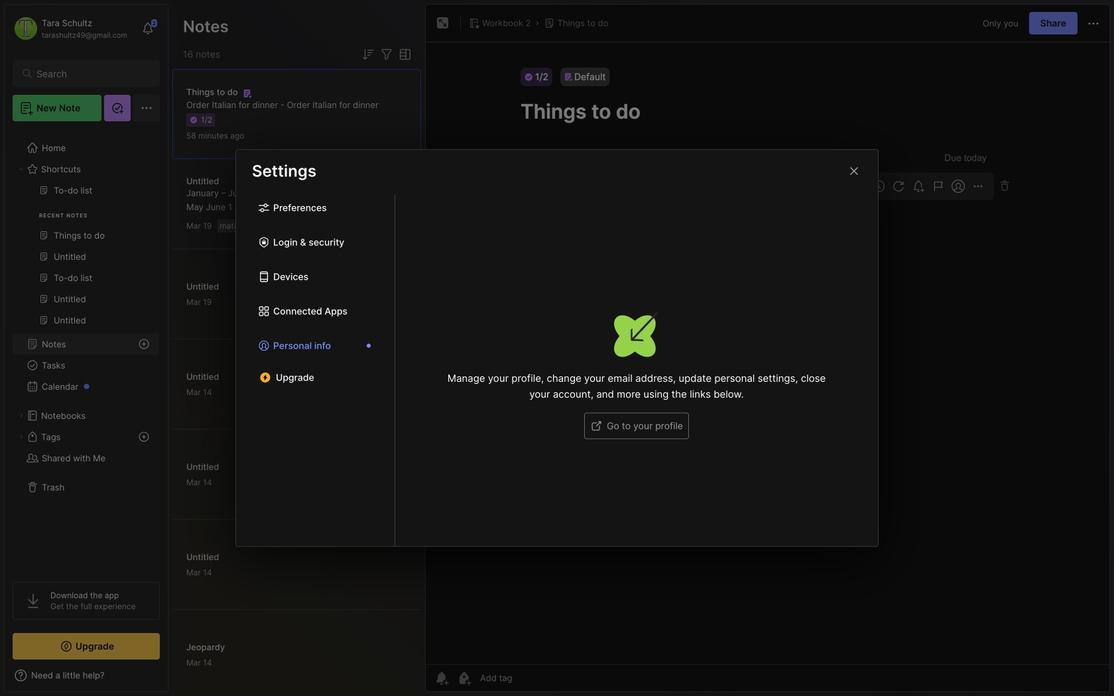 Task type: describe. For each thing, give the bounding box(es) containing it.
add a reminder image
[[434, 671, 450, 687]]

close image
[[846, 163, 862, 179]]

expand tags image
[[17, 433, 25, 441]]

main element
[[0, 0, 172, 697]]

Search text field
[[36, 68, 142, 80]]

expand note image
[[435, 15, 451, 31]]

tree inside main element
[[5, 129, 168, 570]]

expand notebooks image
[[17, 412, 25, 420]]

Note Editor text field
[[426, 42, 1110, 665]]



Task type: vqa. For each thing, say whether or not it's contained in the screenshot.
Main element
yes



Task type: locate. For each thing, give the bounding box(es) containing it.
add tag image
[[456, 671, 472, 687]]

tab list
[[236, 195, 395, 547]]

none search field inside main element
[[36, 66, 142, 82]]

group inside tree
[[13, 180, 159, 339]]

group
[[13, 180, 159, 339]]

None search field
[[36, 66, 142, 82]]

note window element
[[425, 4, 1110, 693]]

tree
[[5, 129, 168, 570]]



